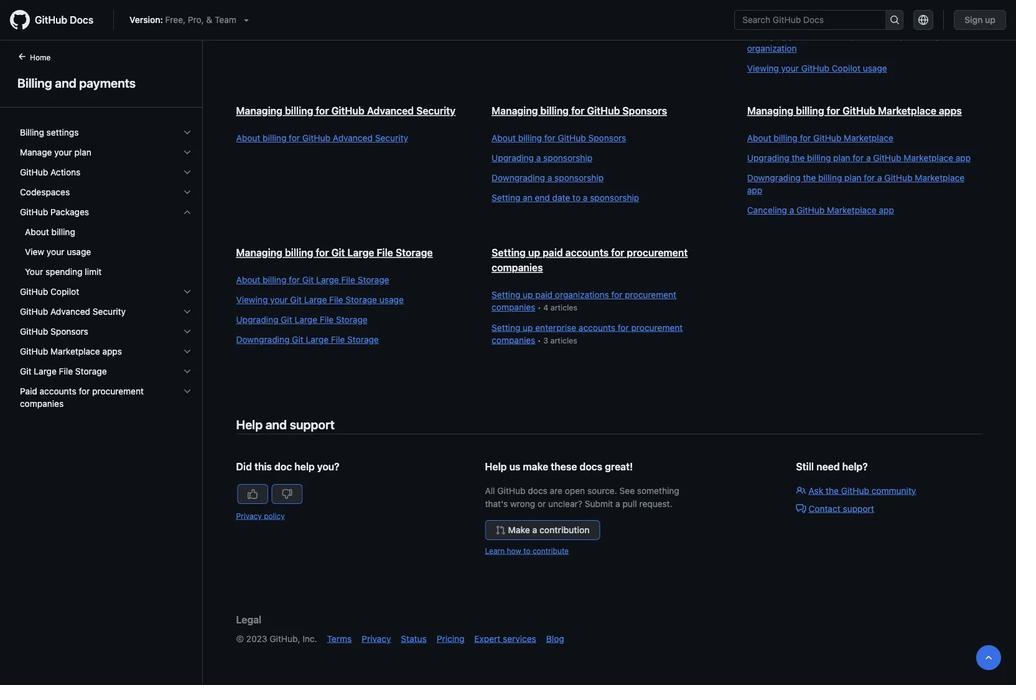 Task type: vqa. For each thing, say whether or not it's contained in the screenshot.
started
no



Task type: locate. For each thing, give the bounding box(es) containing it.
viewing for viewing your git large file storage usage
[[236, 295, 268, 305]]

1 vertical spatial privacy
[[362, 634, 391, 644]]

billing for managing billing for github sponsors
[[541, 105, 569, 117]]

• left 3
[[538, 336, 541, 345]]

0 vertical spatial docs
[[580, 461, 603, 473]]

managing for managing the spending limit for github codespaces
[[236, 18, 276, 29]]

1 horizontal spatial downgrading
[[492, 173, 545, 183]]

0 vertical spatial codespaces
[[396, 18, 446, 29]]

companies inside setting up enterprise accounts for procurement companies
[[492, 335, 536, 345]]

large up paid
[[34, 366, 57, 377]]

sc 9kayk9 0 image
[[182, 148, 192, 157], [182, 167, 192, 177], [182, 207, 192, 217], [182, 387, 192, 397]]

file inside 'link'
[[329, 295, 343, 305]]

0 vertical spatial to
[[573, 193, 581, 203]]

sc 9kayk9 0 image inside github actions dropdown button
[[182, 167, 192, 177]]

upgrading
[[492, 153, 534, 163], [747, 153, 790, 163], [236, 315, 278, 325]]

1 vertical spatial support
[[843, 504, 875, 514]]

usage down the about billing for git large file storage link
[[380, 295, 404, 305]]

2 sc 9kayk9 0 image from the top
[[182, 187, 192, 197]]

for inside "downgrading the billing plan for a github marketplace app"
[[864, 173, 875, 183]]

• left '4'
[[538, 303, 541, 312]]

about
[[236, 133, 260, 143], [492, 133, 516, 143], [747, 133, 772, 143], [25, 227, 49, 237], [236, 275, 260, 285]]

0 vertical spatial privacy
[[236, 512, 262, 520]]

0 vertical spatial billing
[[17, 75, 52, 90]]

accounts down setting up paid organizations for procurement companies
[[579, 322, 616, 333]]

and up doc
[[266, 417, 287, 432]]

the right 'triangle down' icon
[[278, 18, 291, 29]]

downgrading up canceling
[[747, 173, 801, 183]]

about billing for git large file storage link
[[236, 274, 467, 286]]

upgrading up "downgrading a sponsorship"
[[492, 153, 534, 163]]

1 vertical spatial •
[[538, 336, 541, 345]]

up for setting up paid accounts for procurement companies
[[528, 247, 540, 259]]

submit
[[585, 499, 613, 509]]

billing and payments element
[[0, 50, 203, 684]]

articles down enterprise
[[551, 336, 578, 345]]

sc 9kayk9 0 image for paid accounts for procurement companies
[[182, 387, 192, 397]]

sponsors up upgrading a sponsorship link
[[589, 133, 626, 143]]

git down upgrading git large file storage
[[292, 335, 304, 345]]

the up canceling a github marketplace app
[[803, 173, 816, 183]]

app inside "downgrading the billing plan for a github marketplace app"
[[747, 185, 763, 195]]

git inside dropdown button
[[20, 366, 31, 377]]

billing inside "dropdown button"
[[20, 127, 44, 138]]

managing inside managing the spending limit for github codespaces link
[[236, 18, 276, 29]]

your for manage your plan
[[54, 147, 72, 157]]

apps
[[939, 105, 962, 117], [102, 346, 122, 357]]

a right canceling
[[790, 205, 794, 215]]

0 vertical spatial spending
[[293, 18, 330, 29]]

sponsors up github marketplace apps at the left of the page
[[50, 326, 88, 337]]

about inside 'about billing for github sponsors' link
[[492, 133, 516, 143]]

unclear?
[[548, 499, 583, 509]]

1 vertical spatial billing
[[20, 127, 44, 138]]

0 vertical spatial apps
[[939, 105, 962, 117]]

managing inside 'managing your github copilot subscription for your personal account'
[[747, 0, 787, 9]]

1 horizontal spatial to
[[573, 193, 581, 203]]

about for managing billing for github sponsors
[[492, 133, 516, 143]]

2 github packages element from the top
[[10, 222, 202, 282]]

pricing link
[[437, 634, 465, 644]]

viewing up upgrading git large file storage
[[236, 295, 268, 305]]

expert services
[[475, 634, 536, 644]]

companies inside paid accounts for procurement companies
[[20, 399, 64, 409]]

billing for about billing
[[51, 227, 75, 237]]

plan for upgrading
[[834, 153, 851, 163]]

1 vertical spatial paid
[[536, 290, 553, 300]]

actions
[[50, 167, 80, 177]]

storage
[[396, 247, 433, 259], [358, 275, 389, 285], [346, 295, 377, 305], [336, 315, 368, 325], [347, 335, 379, 345], [75, 366, 107, 377]]

2 • from the top
[[538, 336, 541, 345]]

up inside setting up paid organizations for procurement companies
[[523, 290, 533, 300]]

file inside dropdown button
[[59, 366, 73, 377]]

1 vertical spatial codespaces
[[20, 187, 70, 197]]

billing down home link
[[17, 75, 52, 90]]

for inside setting up paid organizations for procurement companies
[[612, 290, 623, 300]]

2 setting from the top
[[492, 247, 526, 259]]

upgrading for managing billing for github sponsors
[[492, 153, 534, 163]]

0 horizontal spatial support
[[290, 417, 335, 432]]

up inside setting up enterprise accounts for procurement companies
[[523, 322, 533, 333]]

1 horizontal spatial codespaces
[[396, 18, 446, 29]]

managing for managing billing for github sponsors
[[492, 105, 538, 117]]

plan down about billing for github marketplace link in the top right of the page
[[834, 153, 851, 163]]

account
[[784, 11, 817, 21]]

2 horizontal spatial upgrading
[[747, 153, 790, 163]]

to right date
[[573, 193, 581, 203]]

1 horizontal spatial security
[[375, 133, 408, 143]]

1 subscription from the top
[[871, 0, 921, 9]]

managing your github copilot subscription for your organization link
[[747, 30, 978, 55]]

1 vertical spatial viewing
[[236, 295, 268, 305]]

1 vertical spatial sponsors
[[589, 133, 626, 143]]

0 horizontal spatial help
[[236, 417, 263, 432]]

downgrading the billing plan for a github marketplace app
[[747, 173, 965, 195]]

downgrading inside "downgrading the billing plan for a github marketplace app"
[[747, 173, 801, 183]]

contact support
[[809, 504, 875, 514]]

paid inside setting up paid accounts for procurement companies
[[543, 247, 563, 259]]

1 horizontal spatial viewing
[[747, 63, 779, 73]]

large
[[348, 247, 374, 259], [316, 275, 339, 285], [304, 295, 327, 305], [295, 315, 317, 325], [306, 335, 329, 345], [34, 366, 57, 377]]

sc 9kayk9 0 image inside github sponsors dropdown button
[[182, 327, 192, 337]]

the for upgrading
[[792, 153, 805, 163]]

0 horizontal spatial apps
[[102, 346, 122, 357]]

accounts down "git large file storage"
[[40, 386, 76, 397]]

viewing down the organization
[[747, 63, 779, 73]]

view your usage
[[25, 247, 91, 257]]

viewing inside "viewing your github copilot usage" link
[[747, 63, 779, 73]]

companies left '4'
[[492, 302, 536, 312]]

tooltip
[[977, 646, 1002, 670]]

make a contribution
[[508, 525, 590, 535]]

storage inside 'link'
[[346, 295, 377, 305]]

plan up the actions
[[74, 147, 91, 157]]

support up help at the bottom left
[[290, 417, 335, 432]]

1 vertical spatial usage
[[67, 247, 91, 257]]

setting inside setting up paid accounts for procurement companies
[[492, 247, 526, 259]]

file down the about billing for git large file storage link
[[329, 295, 343, 305]]

accounts for paid
[[566, 247, 609, 259]]

docs up or
[[528, 486, 548, 496]]

sign
[[965, 15, 983, 25]]

paid
[[543, 247, 563, 259], [536, 290, 553, 300]]

2 vertical spatial sponsors
[[50, 326, 88, 337]]

managing
[[747, 0, 787, 9], [236, 18, 276, 29], [747, 31, 787, 41], [236, 105, 283, 117], [492, 105, 538, 117], [747, 105, 794, 117], [236, 247, 283, 259]]

viewing
[[747, 63, 779, 73], [236, 295, 268, 305]]

companies for setting up paid organizations for procurement companies
[[492, 302, 536, 312]]

2 vertical spatial advanced
[[50, 307, 90, 317]]

0 vertical spatial sponsorship
[[544, 153, 593, 163]]

0 horizontal spatial docs
[[528, 486, 548, 496]]

1 articles from the top
[[551, 303, 578, 312]]

copilot
[[840, 0, 869, 9], [840, 31, 869, 41], [832, 63, 861, 73], [50, 287, 79, 297]]

sponsorship up setting an end date to a sponsorship
[[555, 173, 604, 183]]

downgrading
[[492, 173, 545, 183], [747, 173, 801, 183], [236, 335, 290, 345]]

limit
[[333, 18, 350, 29], [85, 267, 102, 277]]

plan inside dropdown button
[[74, 147, 91, 157]]

companies inside setting up paid accounts for procurement companies
[[492, 262, 543, 274]]

help
[[295, 461, 315, 473]]

billing up manage on the top left
[[20, 127, 44, 138]]

setting an end date to a sponsorship link
[[492, 192, 723, 204]]

privacy right terms
[[362, 634, 391, 644]]

a inside all github docs are open source. see something that's wrong or unclear? submit a pull request.
[[616, 499, 620, 509]]

managing billing for github sponsors link
[[492, 105, 667, 117]]

security for about billing for github advanced security
[[375, 133, 408, 143]]

•
[[538, 303, 541, 312], [538, 336, 541, 345]]

3 sc 9kayk9 0 image from the top
[[182, 287, 192, 297]]

sc 9kayk9 0 image inside github marketplace apps dropdown button
[[182, 347, 192, 357]]

Search GitHub Docs search field
[[735, 11, 886, 29]]

sc 9kayk9 0 image inside 'manage your plan' dropdown button
[[182, 148, 192, 157]]

5 sc 9kayk9 0 image from the top
[[182, 327, 192, 337]]

file up viewing your git large file storage usage 'link'
[[341, 275, 355, 285]]

1 vertical spatial docs
[[528, 486, 548, 496]]

about inside about billing link
[[25, 227, 49, 237]]

and down home link
[[55, 75, 76, 90]]

copilot up managing your github copilot subscription for your organization at the right of the page
[[840, 0, 869, 9]]

managing for managing billing for git large file storage
[[236, 247, 283, 259]]

your for viewing your git large file storage usage
[[270, 295, 288, 305]]

expert
[[475, 634, 501, 644]]

security for managing billing for github advanced security
[[416, 105, 456, 117]]

2 vertical spatial app
[[879, 205, 894, 215]]

these
[[551, 461, 577, 473]]

downgrading down upgrading git large file storage
[[236, 335, 290, 345]]

a up end
[[548, 173, 552, 183]]

to right how on the bottom
[[524, 547, 531, 555]]

docs up source. at the bottom of page
[[580, 461, 603, 473]]

0 horizontal spatial downgrading
[[236, 335, 290, 345]]

3 setting from the top
[[492, 290, 521, 300]]

4 sc 9kayk9 0 image from the top
[[182, 387, 192, 397]]

companies for setting up enterprise accounts for procurement companies
[[492, 335, 536, 345]]

© 2023 github, inc.
[[236, 634, 317, 644]]

spending inside the "billing and payments" element
[[45, 267, 83, 277]]

usage
[[863, 63, 887, 73], [67, 247, 91, 257], [380, 295, 404, 305]]

free,
[[165, 15, 186, 25]]

sc 9kayk9 0 image for billing settings
[[182, 128, 192, 138]]

help for help us make these docs great!
[[485, 461, 507, 473]]

sponsors up 'about billing for github sponsors' link
[[623, 105, 667, 117]]

0 horizontal spatial usage
[[67, 247, 91, 257]]

1 vertical spatial and
[[266, 417, 287, 432]]

advanced
[[367, 105, 414, 117], [333, 133, 373, 143], [50, 307, 90, 317]]

and for billing
[[55, 75, 76, 90]]

your inside dropdown button
[[54, 147, 72, 157]]

payments
[[79, 75, 136, 90]]

about inside about billing for github marketplace link
[[747, 133, 772, 143]]

0 vertical spatial articles
[[551, 303, 578, 312]]

1 horizontal spatial limit
[[333, 18, 350, 29]]

copilot for managing your github copilot subscription for your personal account
[[840, 0, 869, 9]]

github packages
[[20, 207, 89, 217]]

sc 9kayk9 0 image inside codespaces dropdown button
[[182, 187, 192, 197]]

sc 9kayk9 0 image inside github advanced security dropdown button
[[182, 307, 192, 317]]

subscription down search image on the top right
[[871, 31, 921, 41]]

view
[[25, 247, 44, 257]]

upgrading the billing plan for a github marketplace app
[[747, 153, 971, 163]]

2 vertical spatial security
[[93, 307, 126, 317]]

plan down upgrading the billing plan for a github marketplace app
[[845, 173, 862, 183]]

0 horizontal spatial and
[[55, 75, 76, 90]]

file down upgrading git large file storage link
[[331, 335, 345, 345]]

packages
[[50, 207, 89, 217]]

are
[[550, 486, 563, 496]]

copilot inside managing your github copilot subscription for your organization
[[840, 31, 869, 41]]

advanced up about billing for github advanced security link
[[367, 105, 414, 117]]

support
[[290, 417, 335, 432], [843, 504, 875, 514]]

0 vertical spatial usage
[[863, 63, 887, 73]]

companies left 3
[[492, 335, 536, 345]]

0 horizontal spatial limit
[[85, 267, 102, 277]]

github sponsors button
[[15, 322, 197, 342]]

1 vertical spatial articles
[[551, 336, 578, 345]]

downgrading for managing billing for github marketplace apps
[[747, 173, 801, 183]]

help
[[236, 417, 263, 432], [485, 461, 507, 473]]

managing inside managing your github copilot subscription for your organization
[[747, 31, 787, 41]]

storage inside dropdown button
[[75, 366, 107, 377]]

0 horizontal spatial spending
[[45, 267, 83, 277]]

security inside dropdown button
[[93, 307, 126, 317]]

subscription for managing your github copilot subscription for your organization
[[871, 31, 921, 41]]

1 sc 9kayk9 0 image from the top
[[182, 148, 192, 157]]

1 vertical spatial advanced
[[333, 133, 373, 143]]

upgrading up canceling
[[747, 153, 790, 163]]

home link
[[12, 52, 71, 64]]

1 • from the top
[[538, 303, 541, 312]]

sc 9kayk9 0 image inside the billing settings "dropdown button"
[[182, 128, 192, 138]]

1 horizontal spatial docs
[[580, 461, 603, 473]]

up inside setting up paid accounts for procurement companies
[[528, 247, 540, 259]]

paid up organizations
[[543, 247, 563, 259]]

managing for managing your github copilot subscription for your organization
[[747, 31, 787, 41]]

billing inside the github packages element
[[51, 227, 75, 237]]

sponsorship down about billing for github sponsors
[[544, 153, 593, 163]]

to inside setting an end date to a sponsorship link
[[573, 193, 581, 203]]

blog link
[[546, 634, 564, 644]]

terms link
[[327, 634, 352, 644]]

docs
[[580, 461, 603, 473], [528, 486, 548, 496]]

1 sc 9kayk9 0 image from the top
[[182, 128, 192, 138]]

2 sc 9kayk9 0 image from the top
[[182, 167, 192, 177]]

• 4 articles
[[536, 303, 578, 312]]

downgrading a sponsorship
[[492, 173, 604, 183]]

marketplace inside "downgrading the billing plan for a github marketplace app"
[[915, 173, 965, 183]]

security
[[416, 105, 456, 117], [375, 133, 408, 143], [93, 307, 126, 317]]

0 vertical spatial support
[[290, 417, 335, 432]]

copilot down 'managing your github copilot subscription for your personal account'
[[840, 31, 869, 41]]

procurement for setting up paid organizations for procurement companies
[[625, 290, 677, 300]]

1 vertical spatial to
[[524, 547, 531, 555]]

your spending limit
[[25, 267, 102, 277]]

setting inside setting an end date to a sponsorship link
[[492, 193, 521, 203]]

up
[[985, 15, 996, 25], [528, 247, 540, 259], [523, 290, 533, 300], [523, 322, 533, 333]]

billing inside billing and payments link
[[17, 75, 52, 90]]

procurement
[[627, 247, 688, 259], [625, 290, 677, 300], [631, 322, 683, 333], [92, 386, 144, 397]]

search image
[[890, 15, 900, 25]]

paid inside setting up paid organizations for procurement companies
[[536, 290, 553, 300]]

privacy
[[236, 512, 262, 520], [362, 634, 391, 644]]

advanced down managing billing for github advanced security link
[[333, 133, 373, 143]]

procurement inside setting up paid accounts for procurement companies
[[627, 247, 688, 259]]

the inside "downgrading the billing plan for a github marketplace app"
[[803, 173, 816, 183]]

paid up '4'
[[536, 290, 553, 300]]

1 vertical spatial subscription
[[871, 31, 921, 41]]

large down about billing for git large file storage
[[304, 295, 327, 305]]

1 horizontal spatial help
[[485, 461, 507, 473]]

1 github packages element from the top
[[10, 202, 202, 282]]

0 vertical spatial app
[[956, 153, 971, 163]]

1 vertical spatial spending
[[45, 267, 83, 277]]

large inside dropdown button
[[34, 366, 57, 377]]

large up the about billing for git large file storage link
[[348, 247, 374, 259]]

codespaces inside dropdown button
[[20, 187, 70, 197]]

billing for about billing for github marketplace
[[774, 133, 798, 143]]

paid accounts for procurement companies
[[20, 386, 144, 409]]

0 vertical spatial paid
[[543, 247, 563, 259]]

4 setting from the top
[[492, 322, 521, 333]]

copilot for managing your github copilot subscription for your organization
[[840, 31, 869, 41]]

2 horizontal spatial security
[[416, 105, 456, 117]]

still
[[796, 461, 814, 473]]

1 horizontal spatial upgrading
[[492, 153, 534, 163]]

procurement inside setting up paid organizations for procurement companies
[[625, 290, 677, 300]]

help up the did
[[236, 417, 263, 432]]

0 vertical spatial help
[[236, 417, 263, 432]]

1 vertical spatial accounts
[[579, 322, 616, 333]]

2 vertical spatial accounts
[[40, 386, 76, 397]]

1 vertical spatial help
[[485, 461, 507, 473]]

7 sc 9kayk9 0 image from the top
[[182, 367, 192, 377]]

sponsorship down downgrading a sponsorship link
[[590, 193, 639, 203]]

copilot inside 'managing your github copilot subscription for your personal account'
[[840, 0, 869, 9]]

1 vertical spatial security
[[375, 133, 408, 143]]

your inside 'link'
[[270, 295, 288, 305]]

2 articles from the top
[[551, 336, 578, 345]]

triangle down image
[[241, 15, 251, 25]]

make
[[523, 461, 549, 473]]

0 horizontal spatial to
[[524, 547, 531, 555]]

the right ask
[[826, 486, 839, 496]]

1 horizontal spatial privacy
[[362, 634, 391, 644]]

1 horizontal spatial support
[[843, 504, 875, 514]]

contact
[[809, 504, 841, 514]]

downgrading git large file storage link
[[236, 334, 467, 346]]

sc 9kayk9 0 image inside github copilot 'dropdown button'
[[182, 287, 192, 297]]

git up upgrading git large file storage
[[290, 295, 302, 305]]

accounts up organizations
[[566, 247, 609, 259]]

0 vertical spatial •
[[538, 303, 541, 312]]

a left pull
[[616, 499, 620, 509]]

docs inside all github docs are open source. see something that's wrong or unclear? submit a pull request.
[[528, 486, 548, 496]]

0 vertical spatial advanced
[[367, 105, 414, 117]]

accounts inside setting up paid accounts for procurement companies
[[566, 247, 609, 259]]

1 vertical spatial app
[[747, 185, 763, 195]]

billing settings
[[20, 127, 79, 138]]

6 sc 9kayk9 0 image from the top
[[182, 347, 192, 357]]

0 vertical spatial and
[[55, 75, 76, 90]]

copilot down your spending limit
[[50, 287, 79, 297]]

file down viewing your git large file storage usage
[[320, 315, 334, 325]]

privacy left policy
[[236, 512, 262, 520]]

0 vertical spatial sponsors
[[623, 105, 667, 117]]

about billing for github marketplace
[[747, 133, 894, 143]]

downgrading for managing billing for github sponsors
[[492, 173, 545, 183]]

0 vertical spatial subscription
[[871, 0, 921, 9]]

advanced up github sponsors
[[50, 307, 90, 317]]

1 vertical spatial sponsorship
[[555, 173, 604, 183]]

git up the about billing for git large file storage link
[[332, 247, 345, 259]]

help left us
[[485, 461, 507, 473]]

usage inside the github packages element
[[67, 247, 91, 257]]

sc 9kayk9 0 image inside git large file storage dropdown button
[[182, 367, 192, 377]]

for inside managing your github copilot subscription for your organization
[[923, 31, 934, 41]]

sponsors
[[623, 105, 667, 117], [589, 133, 626, 143], [50, 326, 88, 337]]

1 horizontal spatial and
[[266, 417, 287, 432]]

None search field
[[735, 10, 904, 30]]

large up downgrading git large file storage
[[295, 315, 317, 325]]

managing for managing billing for github marketplace apps
[[747, 105, 794, 117]]

copilot down managing your github copilot subscription for your organization at the right of the page
[[832, 63, 861, 73]]

2 horizontal spatial app
[[956, 153, 971, 163]]

for inside setting up paid accounts for procurement companies
[[611, 247, 625, 259]]

help?
[[843, 461, 868, 473]]

1 vertical spatial apps
[[102, 346, 122, 357]]

github packages element
[[10, 202, 202, 282], [10, 222, 202, 282]]

articles right '4'
[[551, 303, 578, 312]]

subscription inside 'managing your github copilot subscription for your personal account'
[[871, 0, 921, 9]]

sc 9kayk9 0 image inside paid accounts for procurement companies dropdown button
[[182, 387, 192, 397]]

2 vertical spatial usage
[[380, 295, 404, 305]]

help for help and support
[[236, 417, 263, 432]]

articles
[[551, 303, 578, 312], [551, 336, 578, 345]]

subscription up search image on the top right
[[871, 0, 921, 9]]

support down ask the github community link
[[843, 504, 875, 514]]

plan inside "downgrading the billing plan for a github marketplace app"
[[845, 173, 862, 183]]

viewing inside viewing your git large file storage usage 'link'
[[236, 295, 268, 305]]

need
[[817, 461, 840, 473]]

0 vertical spatial viewing
[[747, 63, 779, 73]]

your for managing your github copilot subscription for your personal account
[[789, 0, 807, 9]]

billing for billing settings
[[20, 127, 44, 138]]

date
[[553, 193, 570, 203]]

your
[[25, 267, 43, 277]]

git up paid
[[20, 366, 31, 377]]

sc 9kayk9 0 image
[[182, 128, 192, 138], [182, 187, 192, 197], [182, 287, 192, 297], [182, 307, 192, 317], [182, 327, 192, 337], [182, 347, 192, 357], [182, 367, 192, 377]]

2 subscription from the top
[[871, 31, 921, 41]]

1 setting from the top
[[492, 193, 521, 203]]

a inside "downgrading the billing plan for a github marketplace app"
[[878, 173, 882, 183]]

procurement inside setting up enterprise accounts for procurement companies
[[631, 322, 683, 333]]

the down about billing for github marketplace
[[792, 153, 805, 163]]

for inside paid accounts for procurement companies
[[79, 386, 90, 397]]

1 horizontal spatial apps
[[939, 105, 962, 117]]

companies for setting up paid accounts for procurement companies
[[492, 262, 543, 274]]

0 horizontal spatial app
[[747, 185, 763, 195]]

1 vertical spatial limit
[[85, 267, 102, 277]]

about for managing billing for github marketplace apps
[[747, 133, 772, 143]]

the for ask
[[826, 486, 839, 496]]

file down github marketplace apps at the left of the page
[[59, 366, 73, 377]]

home
[[30, 53, 51, 62]]

git up viewing your git large file storage usage
[[302, 275, 314, 285]]

usage down managing your github copilot subscription for your organization link
[[863, 63, 887, 73]]

sc 9kayk9 0 image for git large file storage
[[182, 367, 192, 377]]

0 horizontal spatial codespaces
[[20, 187, 70, 197]]

github packages element containing about billing
[[10, 222, 202, 282]]

canceling a github marketplace app link
[[747, 204, 978, 217]]

downgrading up an
[[492, 173, 545, 183]]

about billing link
[[15, 222, 197, 242]]

companies
[[492, 262, 543, 274], [492, 302, 536, 312], [492, 335, 536, 345], [20, 399, 64, 409]]

copilot for viewing your github copilot usage
[[832, 63, 861, 73]]

status
[[401, 634, 427, 644]]

0 horizontal spatial privacy
[[236, 512, 262, 520]]

0 vertical spatial limit
[[333, 18, 350, 29]]

setting inside setting up paid organizations for procurement companies
[[492, 290, 521, 300]]

billing for about billing for git large file storage
[[263, 275, 287, 285]]

managing billing for git large file storage
[[236, 247, 433, 259]]

paid for accounts
[[543, 247, 563, 259]]

community
[[872, 486, 917, 496]]

subscription inside managing your github copilot subscription for your organization
[[871, 31, 921, 41]]

accounts inside paid accounts for procurement companies
[[40, 386, 76, 397]]

accounts inside setting up enterprise accounts for procurement companies
[[579, 322, 616, 333]]

usage up your spending limit
[[67, 247, 91, 257]]

your for viewing your github copilot usage
[[781, 63, 799, 73]]

limit inside the github packages element
[[85, 267, 102, 277]]

0 horizontal spatial security
[[93, 307, 126, 317]]

did this doc help you? option group
[[236, 484, 408, 504]]

3 sc 9kayk9 0 image from the top
[[182, 207, 192, 217]]

setting inside setting up enterprise accounts for procurement companies
[[492, 322, 521, 333]]

that's
[[485, 499, 508, 509]]

0 horizontal spatial viewing
[[236, 295, 268, 305]]

1 horizontal spatial usage
[[380, 295, 404, 305]]

companies inside setting up paid organizations for procurement companies
[[492, 302, 536, 312]]

a down upgrading the billing plan for a github marketplace app link
[[878, 173, 882, 183]]

2 horizontal spatial downgrading
[[747, 173, 801, 183]]

4 sc 9kayk9 0 image from the top
[[182, 307, 192, 317]]

companies up • 4 articles
[[492, 262, 543, 274]]

sc 9kayk9 0 image inside 'github packages' 'dropdown button'
[[182, 207, 192, 217]]

setting for setting up paid accounts for procurement companies
[[492, 247, 526, 259]]

0 vertical spatial accounts
[[566, 247, 609, 259]]

0 vertical spatial security
[[416, 105, 456, 117]]

github inside all github docs are open source. see something that's wrong or unclear? submit a pull request.
[[498, 486, 526, 496]]

upgrading up downgrading git large file storage
[[236, 315, 278, 325]]

companies down paid
[[20, 399, 64, 409]]



Task type: describe. For each thing, give the bounding box(es) containing it.
sc 9kayk9 0 image for codespaces
[[182, 187, 192, 197]]

apps inside dropdown button
[[102, 346, 122, 357]]

sponsors inside dropdown button
[[50, 326, 88, 337]]

advanced for managing billing for github advanced security
[[367, 105, 414, 117]]

inc.
[[303, 634, 317, 644]]

about for managing billing for git large file storage
[[236, 275, 260, 285]]

contribution
[[540, 525, 590, 535]]

a up "downgrading a sponsorship"
[[536, 153, 541, 163]]

©
[[236, 634, 244, 644]]

sponsors for about billing for github sponsors
[[589, 133, 626, 143]]

paid
[[20, 386, 37, 397]]

billing inside "downgrading the billing plan for a github marketplace app"
[[819, 173, 842, 183]]

sponsorship for downgrading a sponsorship
[[555, 173, 604, 183]]

scroll to top image
[[984, 653, 994, 663]]

usage inside 'link'
[[380, 295, 404, 305]]

paid accounts for procurement companies button
[[15, 382, 197, 414]]

procurement for setting up enterprise accounts for procurement companies
[[631, 322, 683, 333]]

select language: current language is english image
[[919, 15, 929, 25]]

your for managing your github copilot subscription for your organization
[[789, 31, 807, 41]]

sc 9kayk9 0 image for github copilot
[[182, 287, 192, 297]]

open
[[565, 486, 585, 496]]

git up downgrading git large file storage
[[281, 315, 292, 325]]

github advanced security
[[20, 307, 126, 317]]

sponsors for managing billing for github sponsors
[[623, 105, 667, 117]]

source.
[[588, 486, 617, 496]]

great!
[[605, 461, 633, 473]]

manage your plan
[[20, 147, 91, 157]]

about billing for github sponsors link
[[492, 132, 723, 144]]

docs
[[70, 14, 93, 26]]

articles for paid
[[551, 303, 578, 312]]

wrong
[[510, 499, 535, 509]]

manage
[[20, 147, 52, 157]]

app for downgrading the billing plan for a github marketplace app
[[747, 185, 763, 195]]

about billing for git large file storage
[[236, 275, 389, 285]]

advanced inside dropdown button
[[50, 307, 90, 317]]

billing for about billing for github advanced security
[[263, 133, 287, 143]]

• for paid
[[538, 303, 541, 312]]

procurement inside paid accounts for procurement companies
[[92, 386, 144, 397]]

about inside about billing for github advanced security link
[[236, 133, 260, 143]]

up for setting up enterprise accounts for procurement companies
[[523, 322, 533, 333]]

privacy for privacy
[[362, 634, 391, 644]]

sc 9kayk9 0 image for github advanced security
[[182, 307, 192, 317]]

subscription for managing your github copilot subscription for your personal account
[[871, 0, 921, 9]]

upgrading a sponsorship
[[492, 153, 593, 163]]

canceling a github marketplace app
[[747, 205, 894, 215]]

git inside 'link'
[[290, 295, 302, 305]]

sponsorship for upgrading a sponsorship
[[544, 153, 593, 163]]

privacy policy
[[236, 512, 285, 520]]

about billing for github sponsors
[[492, 133, 626, 143]]

sc 9kayk9 0 image for manage your plan
[[182, 148, 192, 157]]

billing and payments
[[17, 75, 136, 90]]

learn how to contribute
[[485, 547, 569, 555]]

github actions
[[20, 167, 80, 177]]

plan for downgrading
[[845, 173, 862, 183]]

version: free, pro, & team
[[130, 15, 236, 25]]

upgrading git large file storage link
[[236, 314, 467, 326]]

billing for about billing for github sponsors
[[518, 133, 542, 143]]

make a contribution link
[[485, 520, 600, 540]]

billing settings button
[[15, 123, 197, 143]]

still need help?
[[796, 461, 868, 473]]

github copilot
[[20, 287, 79, 297]]

managing your github copilot subscription for your personal account link
[[747, 0, 978, 22]]

your for view your usage
[[47, 247, 64, 257]]

file up the about billing for git large file storage link
[[377, 247, 393, 259]]

billing and payments link
[[15, 73, 187, 92]]

setting an end date to a sponsorship
[[492, 193, 639, 203]]

large down upgrading git large file storage
[[306, 335, 329, 345]]

sc 9kayk9 0 image for github actions
[[182, 167, 192, 177]]

did this doc help you?
[[236, 461, 340, 473]]

sc 9kayk9 0 image for github sponsors
[[182, 327, 192, 337]]

privacy policy link
[[236, 512, 285, 520]]

app for upgrading the billing plan for a github marketplace app
[[956, 153, 971, 163]]

setting up paid organizations for procurement companies
[[492, 290, 677, 312]]

articles for enterprise
[[551, 336, 578, 345]]

contact support link
[[796, 504, 875, 514]]

and for help
[[266, 417, 287, 432]]

large up viewing your git large file storage usage
[[316, 275, 339, 285]]

pricing
[[437, 634, 465, 644]]

for inside 'managing your github copilot subscription for your personal account'
[[923, 0, 934, 9]]

upgrading for managing billing for github marketplace apps
[[747, 153, 790, 163]]

billing for managing billing for github advanced security
[[285, 105, 313, 117]]

an
[[523, 193, 533, 203]]

the for downgrading
[[803, 173, 816, 183]]

accounts for enterprise
[[579, 322, 616, 333]]

setting for setting up paid organizations for procurement companies
[[492, 290, 521, 300]]

codespaces button
[[15, 182, 197, 202]]

billing for managing billing for git large file storage
[[285, 247, 313, 259]]

github docs link
[[10, 10, 103, 30]]

github inside managing your github copilot subscription for your organization
[[809, 31, 838, 41]]

status link
[[401, 634, 427, 644]]

pro,
[[188, 15, 204, 25]]

settings
[[46, 127, 79, 138]]

this
[[255, 461, 272, 473]]

us
[[510, 461, 521, 473]]

enterprise
[[536, 322, 576, 333]]

github packages element containing github packages
[[10, 202, 202, 282]]

team
[[215, 15, 236, 25]]

all
[[485, 486, 495, 496]]

version:
[[130, 15, 163, 25]]

4
[[544, 303, 549, 312]]

organizations
[[555, 290, 609, 300]]

sc 9kayk9 0 image for github packages
[[182, 207, 192, 217]]

github packages button
[[15, 202, 197, 222]]

0 horizontal spatial upgrading
[[236, 315, 278, 325]]

upgrading a sponsorship link
[[492, 152, 723, 164]]

1 horizontal spatial app
[[879, 205, 894, 215]]

managing billing for github marketplace apps
[[747, 105, 962, 117]]

ask
[[809, 486, 824, 496]]

did
[[236, 461, 252, 473]]

learn how to contribute link
[[485, 547, 569, 555]]

doc
[[274, 461, 292, 473]]

1 horizontal spatial spending
[[293, 18, 330, 29]]

make
[[508, 525, 530, 535]]

github inside "downgrading the billing plan for a github marketplace app"
[[885, 173, 913, 183]]

• for enterprise
[[538, 336, 541, 345]]

up for setting up paid organizations for procurement companies
[[523, 290, 533, 300]]

help us make these docs great!
[[485, 461, 633, 473]]

paid for organizations
[[536, 290, 553, 300]]

view your usage link
[[15, 242, 197, 262]]

you?
[[317, 461, 340, 473]]

learn
[[485, 547, 505, 555]]

managing for managing your github copilot subscription for your personal account
[[747, 0, 787, 9]]

github,
[[270, 634, 300, 644]]

request.
[[640, 499, 673, 509]]

a right date
[[583, 193, 588, 203]]

a down about billing for github marketplace link in the top right of the page
[[866, 153, 871, 163]]

canceling
[[747, 205, 787, 215]]

a right make
[[533, 525, 537, 535]]

copilot inside 'dropdown button'
[[50, 287, 79, 297]]

upgrading the billing plan for a github marketplace app link
[[747, 152, 978, 164]]

2 vertical spatial sponsorship
[[590, 193, 639, 203]]

setting for setting up enterprise accounts for procurement companies
[[492, 322, 521, 333]]

2 horizontal spatial usage
[[863, 63, 887, 73]]

managing for managing billing for github advanced security
[[236, 105, 283, 117]]

blog
[[546, 634, 564, 644]]

downgrading the billing plan for a github marketplace app link
[[747, 172, 978, 197]]

privacy for privacy policy
[[236, 512, 262, 520]]

policy
[[264, 512, 285, 520]]

setting up paid accounts for procurement companies
[[492, 247, 688, 274]]

about billing for github advanced security
[[236, 133, 408, 143]]

billing for managing billing for github marketplace apps
[[796, 105, 825, 117]]

upgrading git large file storage
[[236, 315, 368, 325]]

for inside setting up enterprise accounts for procurement companies
[[618, 322, 629, 333]]

setting up enterprise accounts for procurement companies
[[492, 322, 683, 345]]

github inside 'managing your github copilot subscription for your personal account'
[[809, 0, 838, 9]]

downgrading git large file storage
[[236, 335, 379, 345]]

your spending limit link
[[15, 262, 197, 282]]

large inside 'link'
[[304, 295, 327, 305]]

github copilot button
[[15, 282, 197, 302]]

organization
[[747, 43, 797, 54]]

billing for billing and payments
[[17, 75, 52, 90]]

expert services link
[[475, 634, 536, 644]]

up for sign up
[[985, 15, 996, 25]]

or
[[538, 499, 546, 509]]

advanced for about billing for github advanced security
[[333, 133, 373, 143]]

github docs
[[35, 14, 93, 26]]

sc 9kayk9 0 image for github marketplace apps
[[182, 347, 192, 357]]

the for managing
[[278, 18, 291, 29]]

setting for setting an end date to a sponsorship
[[492, 193, 521, 203]]

help and support
[[236, 417, 335, 432]]

procurement for setting up paid accounts for procurement companies
[[627, 247, 688, 259]]

viewing for viewing your github copilot usage
[[747, 63, 779, 73]]

managing billing for github marketplace apps link
[[747, 105, 962, 117]]

marketplace inside dropdown button
[[50, 346, 100, 357]]

managing billing for git large file storage link
[[236, 247, 433, 259]]

end
[[535, 193, 550, 203]]



